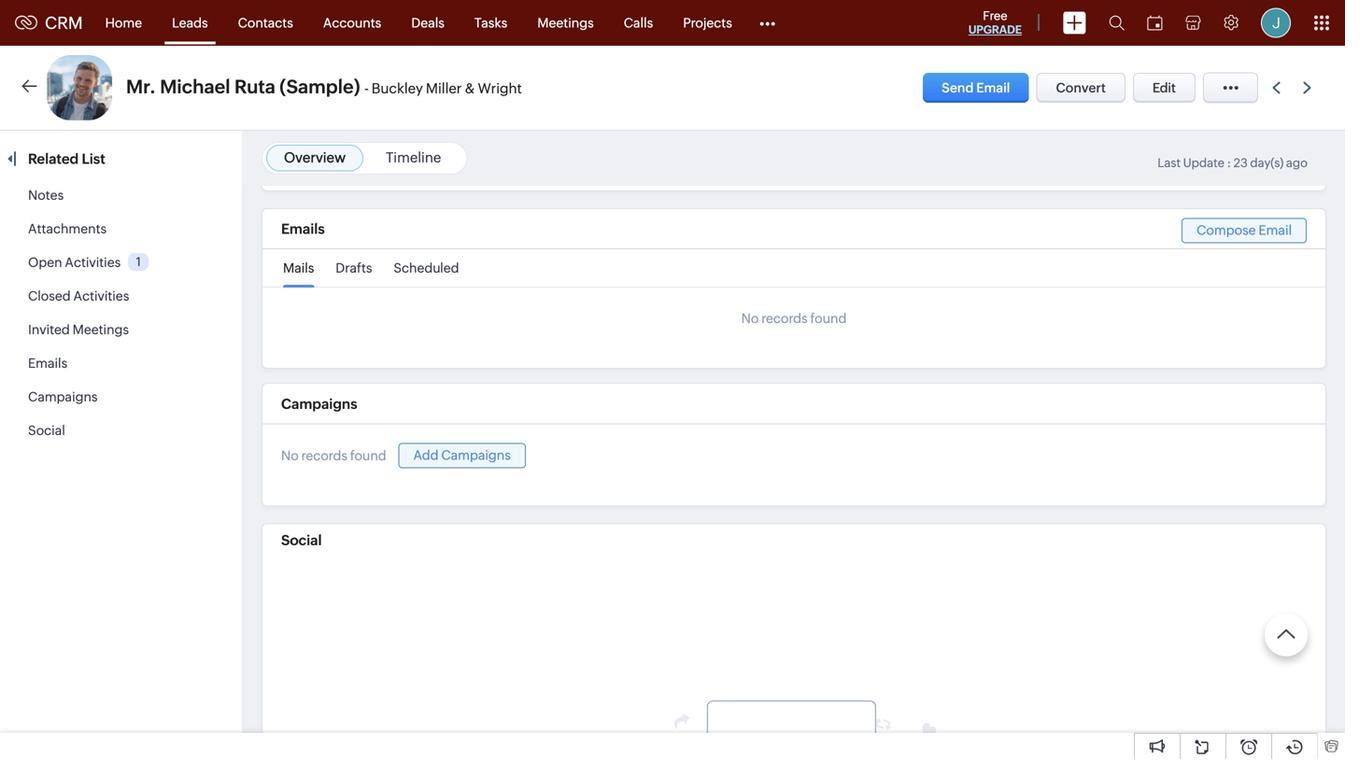 Task type: vqa. For each thing, say whether or not it's contained in the screenshot.
the 'Description Information'
no



Task type: locate. For each thing, give the bounding box(es) containing it.
calls
[[624, 15, 654, 30]]

attachments
[[28, 222, 107, 236]]

activities for open activities
[[65, 255, 121, 270]]

scheduled
[[394, 261, 459, 276]]

drafts
[[336, 261, 372, 276]]

1 horizontal spatial campaigns
[[281, 396, 358, 413]]

0 horizontal spatial email
[[977, 80, 1011, 95]]

social
[[28, 423, 65, 438], [281, 533, 322, 549]]

0 vertical spatial activities
[[65, 255, 121, 270]]

ago
[[1287, 156, 1309, 170]]

contacts link
[[223, 0, 308, 45]]

1 vertical spatial no records found
[[281, 449, 387, 464]]

1 vertical spatial social
[[281, 533, 322, 549]]

(sample)
[[280, 76, 361, 98]]

notes
[[28, 188, 64, 203]]

1 horizontal spatial emails
[[281, 221, 325, 238]]

meetings
[[538, 15, 594, 30], [73, 322, 129, 337]]

1 vertical spatial meetings
[[73, 322, 129, 337]]

emails down invited
[[28, 356, 67, 371]]

1 horizontal spatial email
[[1259, 223, 1293, 238]]

deals
[[412, 15, 445, 30]]

0 vertical spatial emails
[[281, 221, 325, 238]]

compose email
[[1197, 223, 1293, 238]]

1 vertical spatial emails
[[28, 356, 67, 371]]

1 horizontal spatial no
[[742, 311, 759, 326]]

0 vertical spatial email
[[977, 80, 1011, 95]]

mails
[[283, 261, 314, 276]]

attachments link
[[28, 222, 107, 236]]

activities up closed activities link
[[65, 255, 121, 270]]

meetings left calls
[[538, 15, 594, 30]]

Other Modules field
[[748, 8, 788, 38]]

home
[[105, 15, 142, 30]]

records
[[762, 311, 808, 326], [302, 449, 348, 464]]

search image
[[1109, 15, 1125, 31]]

closed
[[28, 289, 71, 304]]

0 horizontal spatial found
[[350, 449, 387, 464]]

overview link
[[284, 150, 346, 166]]

1 horizontal spatial records
[[762, 311, 808, 326]]

day(s)
[[1251, 156, 1285, 170]]

1 vertical spatial records
[[302, 449, 348, 464]]

convert button
[[1037, 73, 1126, 103]]

0 horizontal spatial campaigns
[[28, 390, 98, 405]]

0 horizontal spatial records
[[302, 449, 348, 464]]

social link
[[28, 423, 65, 438]]

tasks link
[[460, 0, 523, 45]]

activities up invited meetings link at the top left
[[73, 289, 129, 304]]

emails up mails
[[281, 221, 325, 238]]

no
[[742, 311, 759, 326], [281, 449, 299, 464]]

mr.
[[126, 76, 156, 98]]

0 horizontal spatial no records found
[[281, 449, 387, 464]]

email right send
[[977, 80, 1011, 95]]

campaigns
[[28, 390, 98, 405], [281, 396, 358, 413], [441, 448, 511, 463]]

calls link
[[609, 0, 669, 45]]

1 vertical spatial no
[[281, 449, 299, 464]]

0 vertical spatial meetings
[[538, 15, 594, 30]]

email
[[977, 80, 1011, 95], [1259, 223, 1293, 238]]

crm
[[45, 13, 83, 32]]

profile element
[[1251, 0, 1303, 45]]

0 vertical spatial found
[[811, 311, 847, 326]]

edit button
[[1134, 73, 1196, 103]]

leads link
[[157, 0, 223, 45]]

no records found
[[742, 311, 847, 326], [281, 449, 387, 464]]

closed activities
[[28, 289, 129, 304]]

0 vertical spatial no records found
[[742, 311, 847, 326]]

accounts link
[[308, 0, 397, 45]]

1 vertical spatial activities
[[73, 289, 129, 304]]

email right the compose
[[1259, 223, 1293, 238]]

send email button
[[924, 73, 1030, 103]]

email for send email
[[977, 80, 1011, 95]]

0 horizontal spatial no
[[281, 449, 299, 464]]

0 horizontal spatial social
[[28, 423, 65, 438]]

notes link
[[28, 188, 64, 203]]

wright
[[478, 80, 522, 97]]

found
[[811, 311, 847, 326], [350, 449, 387, 464]]

profile image
[[1262, 8, 1292, 38]]

1 horizontal spatial meetings
[[538, 15, 594, 30]]

meetings down closed activities
[[73, 322, 129, 337]]

invited meetings
[[28, 322, 129, 337]]

send
[[942, 80, 974, 95]]

last
[[1158, 156, 1181, 170]]

0 vertical spatial records
[[762, 311, 808, 326]]

activities
[[65, 255, 121, 270], [73, 289, 129, 304]]

1 vertical spatial email
[[1259, 223, 1293, 238]]

home link
[[90, 0, 157, 45]]

0 horizontal spatial meetings
[[73, 322, 129, 337]]

projects link
[[669, 0, 748, 45]]

activities for closed activities
[[73, 289, 129, 304]]

previous record image
[[1273, 82, 1281, 94]]

compose
[[1197, 223, 1257, 238]]

-
[[365, 80, 369, 97]]

projects
[[683, 15, 733, 30]]

email inside button
[[977, 80, 1011, 95]]

emails
[[281, 221, 325, 238], [28, 356, 67, 371]]

michael
[[160, 76, 230, 98]]

related
[[28, 151, 79, 167]]



Task type: describe. For each thing, give the bounding box(es) containing it.
timeline
[[386, 150, 442, 166]]

add campaigns
[[414, 448, 511, 463]]

:
[[1228, 156, 1232, 170]]

buckley
[[372, 80, 423, 97]]

overview
[[284, 150, 346, 166]]

calendar image
[[1148, 15, 1164, 30]]

leads
[[172, 15, 208, 30]]

miller
[[426, 80, 462, 97]]

0 vertical spatial social
[[28, 423, 65, 438]]

free upgrade
[[969, 9, 1023, 36]]

convert
[[1057, 80, 1107, 95]]

emails link
[[28, 356, 67, 371]]

list
[[82, 151, 105, 167]]

timeline link
[[386, 150, 442, 166]]

add campaigns link
[[399, 443, 526, 469]]

search element
[[1098, 0, 1137, 46]]

invited
[[28, 322, 70, 337]]

create menu image
[[1064, 12, 1087, 34]]

campaigns link
[[28, 390, 98, 405]]

upgrade
[[969, 23, 1023, 36]]

next record image
[[1304, 82, 1316, 94]]

&
[[465, 80, 475, 97]]

meetings link
[[523, 0, 609, 45]]

0 horizontal spatial emails
[[28, 356, 67, 371]]

2 horizontal spatial campaigns
[[441, 448, 511, 463]]

1
[[136, 255, 141, 269]]

send email
[[942, 80, 1011, 95]]

mr. michael ruta (sample) - buckley miller & wright
[[126, 76, 522, 98]]

0 vertical spatial no
[[742, 311, 759, 326]]

contacts
[[238, 15, 293, 30]]

open activities link
[[28, 255, 121, 270]]

related list
[[28, 151, 108, 167]]

crm link
[[15, 13, 83, 32]]

edit
[[1153, 80, 1177, 95]]

1 horizontal spatial found
[[811, 311, 847, 326]]

add
[[414, 448, 439, 463]]

ruta
[[235, 76, 276, 98]]

accounts
[[323, 15, 382, 30]]

1 horizontal spatial no records found
[[742, 311, 847, 326]]

email for compose email
[[1259, 223, 1293, 238]]

23
[[1234, 156, 1249, 170]]

update
[[1184, 156, 1225, 170]]

1 vertical spatial found
[[350, 449, 387, 464]]

open
[[28, 255, 62, 270]]

1 horizontal spatial social
[[281, 533, 322, 549]]

create menu element
[[1052, 0, 1098, 45]]

free
[[984, 9, 1008, 23]]

deals link
[[397, 0, 460, 45]]

closed activities link
[[28, 289, 129, 304]]

tasks
[[475, 15, 508, 30]]

invited meetings link
[[28, 322, 129, 337]]

last update : 23 day(s) ago
[[1158, 156, 1309, 170]]

open activities
[[28, 255, 121, 270]]



